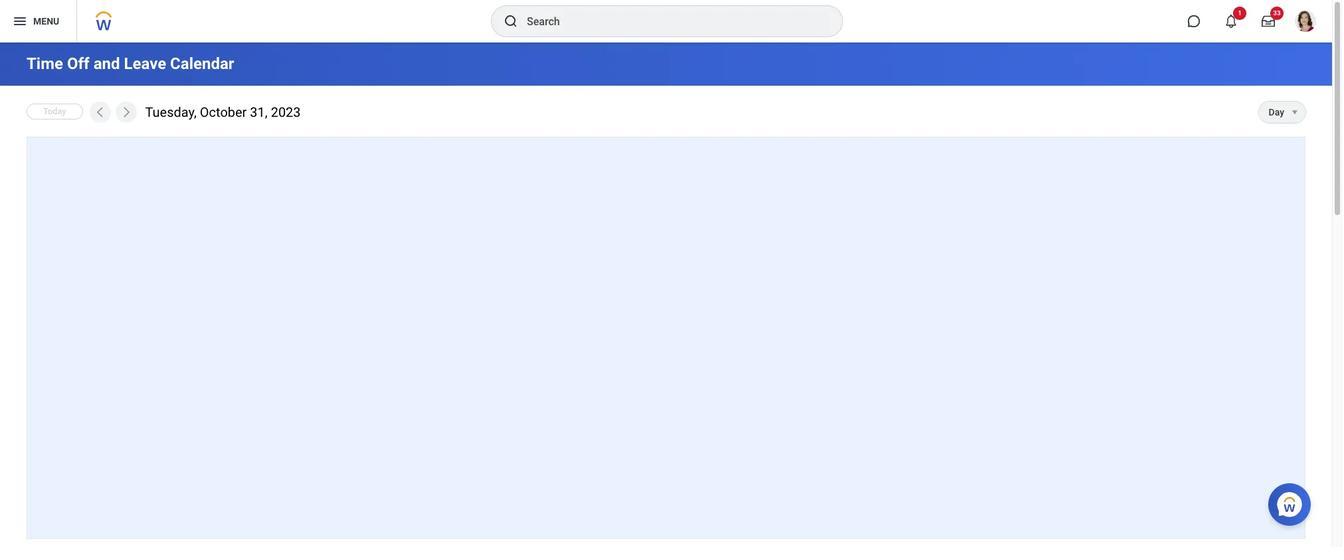 Task type: vqa. For each thing, say whether or not it's contained in the screenshot.
Job
no



Task type: locate. For each thing, give the bounding box(es) containing it.
33
[[1274, 9, 1281, 17]]

today button
[[27, 104, 83, 120]]

time
[[27, 55, 63, 73]]

day button
[[1259, 102, 1285, 123]]

time off and leave calendar
[[27, 55, 234, 73]]

menu button
[[0, 0, 77, 43]]

tuesday,
[[145, 104, 197, 120]]

1 button
[[1217, 7, 1247, 36]]

33 button
[[1254, 7, 1284, 36]]

menu
[[33, 16, 59, 26]]

justify image
[[12, 13, 28, 29]]

1
[[1238, 9, 1242, 17]]

today
[[43, 106, 66, 116]]

31,
[[250, 104, 268, 120]]

leave
[[124, 55, 166, 73]]

2023
[[271, 104, 301, 120]]

october
[[200, 104, 247, 120]]

off
[[67, 55, 90, 73]]



Task type: describe. For each thing, give the bounding box(es) containing it.
search image
[[503, 13, 519, 29]]

caret down image
[[1287, 107, 1303, 118]]

notifications large image
[[1225, 15, 1238, 28]]

chevron left image
[[93, 106, 107, 119]]

tuesday, october 31, 2023
[[145, 104, 301, 120]]

inbox large image
[[1262, 15, 1275, 28]]

and
[[94, 55, 120, 73]]

Search Workday  search field
[[527, 7, 816, 36]]

calendar
[[170, 55, 234, 73]]

profile logan mcneil image
[[1295, 11, 1317, 35]]

chevron right image
[[119, 106, 133, 119]]

time off and leave calendar main content
[[0, 43, 1333, 548]]

day
[[1269, 107, 1285, 118]]



